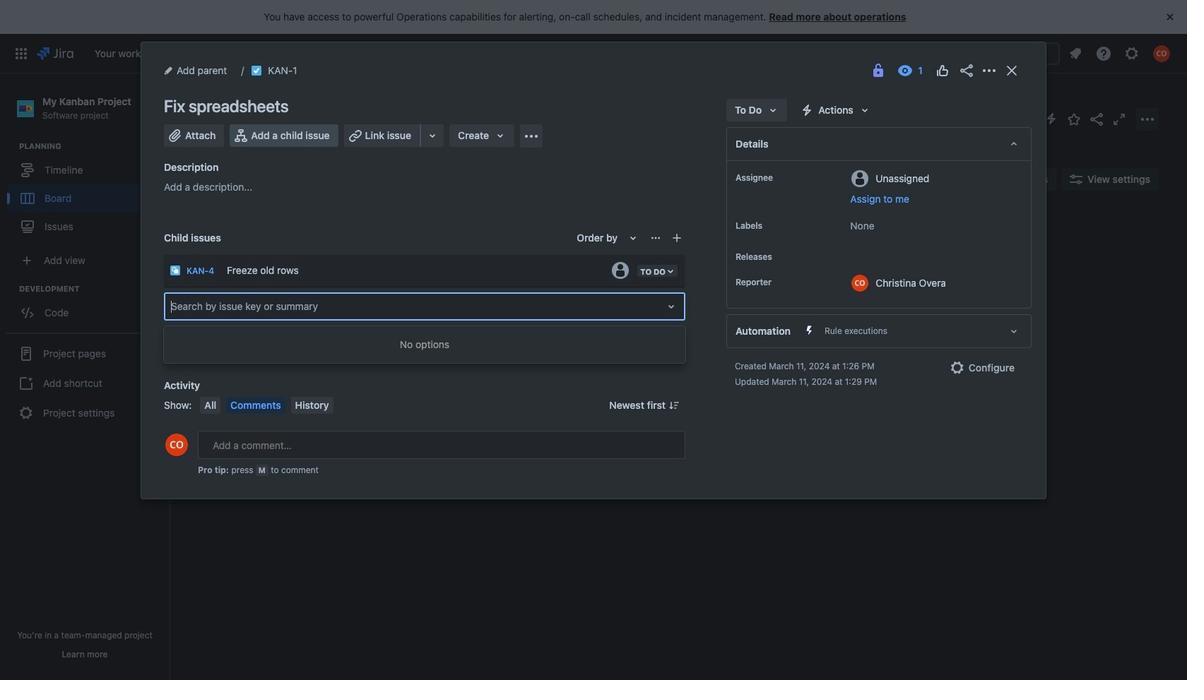 Task type: vqa. For each thing, say whether or not it's contained in the screenshot.
first heading from the bottom
yes



Task type: locate. For each thing, give the bounding box(es) containing it.
search image
[[925, 48, 936, 59]]

open image
[[663, 298, 680, 315]]

dialog
[[141, 42, 1046, 499]]

2 list item from the left
[[159, 34, 215, 73]]

dismiss image
[[1162, 8, 1179, 25]]

menu bar
[[198, 397, 336, 414]]

4 list item from the left
[[272, 34, 345, 73]]

heading for top group
[[19, 141, 169, 152]]

1 vertical spatial heading
[[19, 284, 169, 295]]

more information about christina overa image
[[852, 275, 869, 292]]

2 vertical spatial group
[[6, 333, 164, 433]]

2 heading from the top
[[19, 284, 169, 295]]

Search field
[[919, 42, 1060, 65]]

3 list item from the left
[[220, 34, 266, 73]]

1 horizontal spatial list
[[1063, 41, 1179, 66]]

group
[[7, 141, 169, 245], [7, 284, 169, 332], [6, 333, 164, 433]]

0 vertical spatial heading
[[19, 141, 169, 152]]

task image
[[251, 65, 262, 76]]

heading
[[19, 141, 169, 152], [19, 284, 169, 295]]

0 vertical spatial group
[[7, 141, 169, 245]]

create child image
[[672, 233, 683, 244]]

details element
[[727, 127, 1032, 161]]

1 list item from the left
[[90, 34, 154, 73]]

Search this board text field
[[199, 167, 264, 192]]

list item
[[90, 34, 154, 73], [159, 34, 215, 73], [220, 34, 266, 73], [272, 34, 345, 73], [351, 34, 398, 73], [404, 34, 446, 73], [497, 34, 538, 73], [550, 34, 598, 73]]

0 of 1 child issues complete image
[[343, 290, 354, 301]]

5 list item from the left
[[351, 34, 398, 73]]

Add a comment… field
[[198, 431, 686, 459]]

task image
[[210, 290, 221, 301]]

sidebar element
[[0, 74, 170, 681]]

list
[[87, 34, 834, 73], [1063, 41, 1179, 66]]

add app image
[[523, 128, 540, 145]]

1 heading from the top
[[19, 141, 169, 152]]

primary element
[[8, 34, 834, 73]]

None search field
[[919, 42, 1060, 65]]

1 vertical spatial group
[[7, 284, 169, 332]]

issue type: subtask image
[[170, 265, 181, 276]]

banner
[[0, 34, 1188, 74]]

close image
[[1004, 62, 1021, 79]]

actions image
[[981, 62, 998, 79]]

enter full screen image
[[1111, 111, 1128, 128]]

None text field
[[171, 300, 174, 314]]

6 list item from the left
[[404, 34, 446, 73]]

jira image
[[37, 45, 73, 62], [37, 45, 73, 62]]



Task type: describe. For each thing, give the bounding box(es) containing it.
assignee pin to top. only you can see pinned fields. image
[[776, 172, 787, 184]]

labels pin to top. only you can see pinned fields. image
[[766, 221, 777, 232]]

heading for the middle group
[[19, 284, 169, 295]]

link web pages and more image
[[424, 127, 441, 144]]

0 of 1 child issues complete image
[[343, 290, 354, 301]]

8 list item from the left
[[550, 34, 598, 73]]

copy link to issue image
[[295, 64, 306, 76]]

issue actions image
[[650, 233, 662, 244]]

reporter pin to top. only you can see pinned fields. image
[[775, 277, 786, 288]]

star kan board image
[[1066, 111, 1083, 128]]

vote options: no one has voted for this issue yet. image
[[935, 62, 952, 79]]

automation element
[[727, 315, 1032, 349]]

7 list item from the left
[[497, 34, 538, 73]]

0 horizontal spatial list
[[87, 34, 834, 73]]



